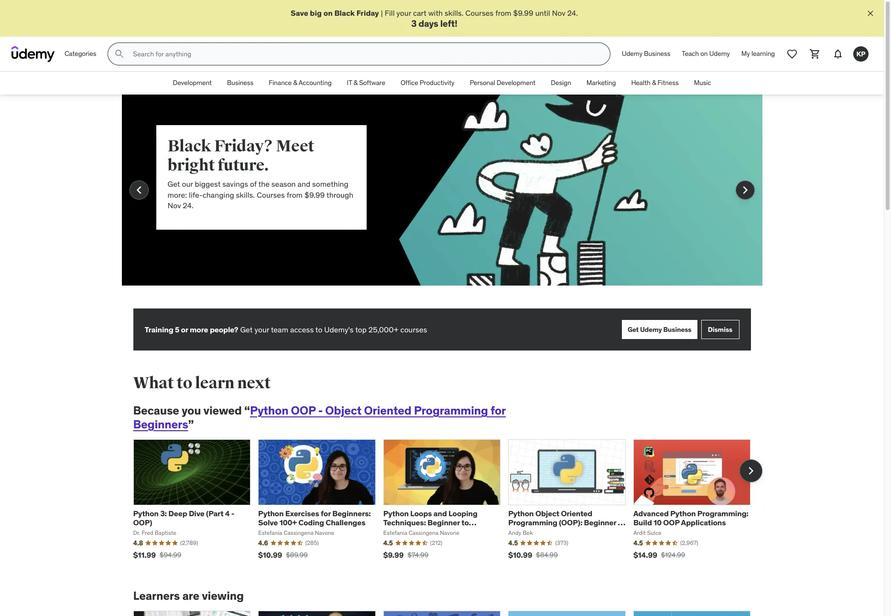 Task type: locate. For each thing, give the bounding box(es) containing it.
python loops and looping techniques: beginner to advanced
[[383, 509, 478, 537]]

1 vertical spatial carousel element
[[133, 440, 762, 567]]

0 horizontal spatial advanced
[[383, 528, 419, 537]]

$9.99 inside save big on black friday | fill your cart with skills. courses from $9.99 until nov 24. 3 days left!
[[513, 8, 534, 18]]

on inside "link"
[[701, 49, 708, 58]]

0 horizontal spatial $9.99
[[305, 190, 325, 200]]

on
[[324, 8, 333, 18], [701, 49, 708, 58]]

office
[[401, 79, 418, 87]]

get inside black friday? meet bright future. get our biggest savings of the season and something more: life-changing skills. courses from $9.99 through nov 24.
[[168, 179, 180, 189]]

0 vertical spatial courses
[[466, 8, 494, 18]]

0 horizontal spatial beginner
[[428, 518, 460, 528]]

1 vertical spatial -
[[231, 509, 234, 519]]

savings
[[222, 179, 248, 189]]

1 horizontal spatial skills.
[[445, 8, 464, 18]]

1 horizontal spatial object
[[536, 509, 560, 519]]

udemy business
[[622, 49, 671, 58]]

on right big
[[324, 8, 333, 18]]

1 vertical spatial business
[[227, 79, 253, 87]]

$9.99 left until
[[513, 8, 534, 18]]

1 horizontal spatial development
[[497, 79, 536, 87]]

1 & from the left
[[293, 79, 297, 87]]

the
[[258, 179, 270, 189]]

0 vertical spatial $9.99
[[513, 8, 534, 18]]

0 vertical spatial programming
[[414, 404, 488, 419]]

0 vertical spatial oriented
[[364, 404, 412, 419]]

get for black friday? meet bright future.
[[168, 179, 180, 189]]

courses right with
[[466, 8, 494, 18]]

2 horizontal spatial &
[[652, 79, 656, 87]]

1 beginner from the left
[[428, 518, 460, 528]]

beginner inside python loops and looping techniques: beginner to advanced
[[428, 518, 460, 528]]

what
[[133, 374, 174, 394]]

productivity
[[420, 79, 455, 87]]

2 beginner from the left
[[584, 518, 617, 528]]

0 vertical spatial object
[[325, 404, 362, 419]]

1 vertical spatial 24.
[[183, 201, 194, 210]]

1 horizontal spatial $9.99
[[513, 8, 534, 18]]

10
[[654, 518, 662, 528]]

1 horizontal spatial -
[[318, 404, 323, 419]]

accounting
[[299, 79, 332, 87]]

object inside the python object oriented programming (oop): beginner to pro
[[536, 509, 560, 519]]

24.
[[567, 8, 578, 18], [183, 201, 194, 210]]

from down the season
[[287, 190, 303, 200]]

1 vertical spatial on
[[701, 49, 708, 58]]

0 horizontal spatial nov
[[168, 201, 181, 210]]

on right teach
[[701, 49, 708, 58]]

1 vertical spatial object
[[536, 509, 560, 519]]

3:
[[160, 509, 167, 519]]

2 & from the left
[[354, 79, 358, 87]]

teach
[[682, 49, 699, 58]]

python for object
[[508, 509, 534, 519]]

learners are viewing
[[133, 589, 244, 604]]

0 vertical spatial your
[[397, 8, 411, 18]]

1 vertical spatial skills.
[[236, 190, 255, 200]]

0 vertical spatial advanced
[[634, 509, 669, 519]]

oriented inside python oop - object oriented programming for beginners
[[364, 404, 412, 419]]

python inside the python 3: deep dive (part 4 - oop)
[[133, 509, 159, 519]]

1 vertical spatial nov
[[168, 201, 181, 210]]

solve
[[258, 518, 278, 528]]

0 horizontal spatial from
[[287, 190, 303, 200]]

black left friday
[[334, 8, 355, 18]]

because
[[133, 404, 179, 419]]

1 vertical spatial advanced
[[383, 528, 419, 537]]

and
[[298, 179, 310, 189], [434, 509, 447, 519]]

1 horizontal spatial and
[[434, 509, 447, 519]]

finance & accounting
[[269, 79, 332, 87]]

business inside the get udemy business link
[[664, 326, 692, 334]]

development
[[173, 79, 212, 87], [497, 79, 536, 87]]

0 horizontal spatial on
[[324, 8, 333, 18]]

beginner
[[428, 518, 460, 528], [584, 518, 617, 528]]

24. inside black friday? meet bright future. get our biggest savings of the season and something more: life-changing skills. courses from $9.99 through nov 24.
[[183, 201, 194, 210]]

0 horizontal spatial your
[[255, 325, 269, 335]]

python inside python loops and looping techniques: beginner to advanced
[[383, 509, 409, 519]]

skills. up left!
[[445, 8, 464, 18]]

left!
[[440, 18, 458, 29]]

black up our
[[168, 136, 211, 156]]

1 horizontal spatial your
[[397, 8, 411, 18]]

software
[[359, 79, 385, 87]]

$9.99
[[513, 8, 534, 18], [305, 190, 325, 200]]

python inside the python object oriented programming (oop): beginner to pro
[[508, 509, 534, 519]]

0 horizontal spatial 24.
[[183, 201, 194, 210]]

1 vertical spatial programming
[[508, 518, 558, 528]]

1 development from the left
[[173, 79, 212, 87]]

1 horizontal spatial beginner
[[584, 518, 617, 528]]

through
[[327, 190, 354, 200]]

0 horizontal spatial skills.
[[236, 190, 255, 200]]

0 horizontal spatial programming
[[414, 404, 488, 419]]

& right health
[[652, 79, 656, 87]]

3 & from the left
[[652, 79, 656, 87]]

0 vertical spatial carousel element
[[122, 95, 762, 309]]

courses down the
[[257, 190, 285, 200]]

python 3: deep dive (part 4 - oop) link
[[133, 509, 234, 528]]

black inside black friday? meet bright future. get our biggest savings of the season and something more: life-changing skills. courses from $9.99 through nov 24.
[[168, 136, 211, 156]]

24. down life-
[[183, 201, 194, 210]]

learners
[[133, 589, 180, 604]]

python right the 10
[[671, 509, 696, 519]]

learning
[[752, 49, 775, 58]]

0 vertical spatial from
[[495, 8, 512, 18]]

from inside black friday? meet bright future. get our biggest savings of the season and something more: life-changing skills. courses from $9.99 through nov 24.
[[287, 190, 303, 200]]

programming:
[[698, 509, 749, 519]]

it
[[347, 79, 352, 87]]

& right it
[[354, 79, 358, 87]]

1 horizontal spatial nov
[[552, 8, 566, 18]]

beginner inside the python object oriented programming (oop): beginner to pro
[[584, 518, 617, 528]]

your right the 'fill'
[[397, 8, 411, 18]]

0 vertical spatial on
[[324, 8, 333, 18]]

0 vertical spatial and
[[298, 179, 310, 189]]

to right loops
[[462, 518, 469, 528]]

or
[[181, 325, 188, 335]]

1 vertical spatial $9.99
[[305, 190, 325, 200]]

advanced python programming: build 10 oop applications
[[634, 509, 749, 528]]

carousel element containing black friday? meet bright future.
[[122, 95, 762, 309]]

python for oop
[[250, 404, 289, 419]]

0 horizontal spatial oriented
[[364, 404, 412, 419]]

build
[[634, 518, 652, 528]]

udemy image
[[11, 46, 55, 62]]

& for fitness
[[652, 79, 656, 87]]

0 horizontal spatial and
[[298, 179, 310, 189]]

0 horizontal spatial get
[[168, 179, 180, 189]]

bright
[[168, 156, 215, 176]]

0 vertical spatial skills.
[[445, 8, 464, 18]]

next
[[237, 374, 271, 394]]

get udemy business link
[[622, 320, 697, 340]]

kp link
[[850, 43, 873, 66]]

fitness
[[658, 79, 679, 87]]

carousel element
[[122, 95, 762, 309], [133, 440, 762, 567]]

0 horizontal spatial black
[[168, 136, 211, 156]]

carousel element for business "link"
[[122, 95, 762, 309]]

beginner right the techniques:
[[428, 518, 460, 528]]

skills. down of
[[236, 190, 255, 200]]

programming inside the python object oriented programming (oop): beginner to pro
[[508, 518, 558, 528]]

1 vertical spatial oop
[[663, 518, 680, 528]]

to
[[315, 325, 322, 335], [177, 374, 192, 394], [462, 518, 469, 528], [618, 518, 626, 528]]

"
[[244, 404, 250, 419]]

1 horizontal spatial oop
[[663, 518, 680, 528]]

1 horizontal spatial &
[[354, 79, 358, 87]]

nov
[[552, 8, 566, 18], [168, 201, 181, 210]]

music
[[694, 79, 711, 87]]

business
[[644, 49, 671, 58], [227, 79, 253, 87], [664, 326, 692, 334]]

next image
[[738, 183, 753, 198], [743, 464, 759, 479]]

1 vertical spatial oriented
[[561, 509, 593, 519]]

udemy business link
[[616, 43, 676, 66]]

(part
[[206, 509, 224, 519]]

carousel element containing python 3: deep dive (part 4 - oop)
[[133, 440, 762, 567]]

& right 'finance'
[[293, 79, 297, 87]]

pro
[[508, 528, 521, 537]]

to inside the python object oriented programming (oop): beginner to pro
[[618, 518, 626, 528]]

more:
[[168, 190, 187, 200]]

dive
[[189, 509, 205, 519]]

0 vertical spatial oop
[[291, 404, 316, 419]]

0 horizontal spatial development
[[173, 79, 212, 87]]

courses
[[466, 8, 494, 18], [257, 190, 285, 200]]

0 horizontal spatial for
[[321, 509, 331, 519]]

1 vertical spatial and
[[434, 509, 447, 519]]

and right the season
[[298, 179, 310, 189]]

0 vertical spatial -
[[318, 404, 323, 419]]

python object oriented programming (oop): beginner to pro
[[508, 509, 626, 537]]

1 horizontal spatial programming
[[508, 518, 558, 528]]

python inside python exercises for beginners: solve 100+ coding challenges
[[258, 509, 284, 519]]

1 horizontal spatial advanced
[[634, 509, 669, 519]]

carousel element for python oop - object oriented programming for beginners link
[[133, 440, 762, 567]]

to left build
[[618, 518, 626, 528]]

business link
[[219, 72, 261, 95]]

your left team
[[255, 325, 269, 335]]

advanced python programming: build 10 oop applications link
[[634, 509, 749, 528]]

and inside black friday? meet bright future. get our biggest savings of the season and something more: life-changing skills. courses from $9.99 through nov 24.
[[298, 179, 310, 189]]

black friday? meet bright future. get our biggest savings of the season and something more: life-changing skills. courses from $9.99 through nov 24.
[[168, 136, 354, 210]]

exercises
[[285, 509, 319, 519]]

0 horizontal spatial &
[[293, 79, 297, 87]]

on inside save big on black friday | fill your cart with skills. courses from $9.99 until nov 24. 3 days left!
[[324, 8, 333, 18]]

get udemy business
[[628, 326, 692, 334]]

1 vertical spatial black
[[168, 136, 211, 156]]

0 vertical spatial 24.
[[567, 8, 578, 18]]

1 horizontal spatial 24.
[[567, 8, 578, 18]]

and inside python loops and looping techniques: beginner to advanced
[[434, 509, 447, 519]]

0 horizontal spatial object
[[325, 404, 362, 419]]

business left 'finance'
[[227, 79, 253, 87]]

0 horizontal spatial courses
[[257, 190, 285, 200]]

$9.99 down the something
[[305, 190, 325, 200]]

python inside advanced python programming: build 10 oop applications
[[671, 509, 696, 519]]

1 vertical spatial next image
[[743, 464, 759, 479]]

1 horizontal spatial get
[[240, 325, 253, 335]]

python inside python oop - object oriented programming for beginners
[[250, 404, 289, 419]]

for
[[491, 404, 506, 419], [321, 509, 331, 519]]

from left until
[[495, 8, 512, 18]]

top
[[355, 325, 367, 335]]

1 horizontal spatial from
[[495, 8, 512, 18]]

0 horizontal spatial -
[[231, 509, 234, 519]]

2 vertical spatial business
[[664, 326, 692, 334]]

save
[[291, 8, 308, 18]]

business left dismiss
[[664, 326, 692, 334]]

beginners:
[[332, 509, 371, 519]]

0 vertical spatial nov
[[552, 8, 566, 18]]

&
[[293, 79, 297, 87], [354, 79, 358, 87], [652, 79, 656, 87]]

nov down more: at top
[[168, 201, 181, 210]]

business inside business "link"
[[227, 79, 253, 87]]

and right loops
[[434, 509, 447, 519]]

life-
[[189, 190, 203, 200]]

1 horizontal spatial for
[[491, 404, 506, 419]]

python left loops
[[383, 509, 409, 519]]

& for software
[[354, 79, 358, 87]]

1 vertical spatial from
[[287, 190, 303, 200]]

until
[[535, 8, 550, 18]]

from
[[495, 8, 512, 18], [287, 190, 303, 200]]

object inside python oop - object oriented programming for beginners
[[325, 404, 362, 419]]

business up health & fitness
[[644, 49, 671, 58]]

techniques:
[[383, 518, 426, 528]]

my learning
[[742, 49, 775, 58]]

python exercises for beginners: solve 100+ coding challenges
[[258, 509, 371, 528]]

python left 3:
[[133, 509, 159, 519]]

design
[[551, 79, 571, 87]]

0 vertical spatial black
[[334, 8, 355, 18]]

1 horizontal spatial courses
[[466, 8, 494, 18]]

personal development link
[[462, 72, 543, 95]]

nov right until
[[552, 8, 566, 18]]

beginner for and
[[428, 518, 460, 528]]

24. right until
[[567, 8, 578, 18]]

1 horizontal spatial black
[[334, 8, 355, 18]]

1 vertical spatial for
[[321, 509, 331, 519]]

season
[[272, 179, 296, 189]]

python for 3:
[[133, 509, 159, 519]]

python left exercises
[[258, 509, 284, 519]]

1 horizontal spatial on
[[701, 49, 708, 58]]

save big on black friday | fill your cart with skills. courses from $9.99 until nov 24. 3 days left!
[[291, 8, 578, 29]]

0 horizontal spatial oop
[[291, 404, 316, 419]]

fill
[[385, 8, 395, 18]]

biggest
[[195, 179, 221, 189]]

0 vertical spatial business
[[644, 49, 671, 58]]

1 vertical spatial courses
[[257, 190, 285, 200]]

beginner right (oop):
[[584, 518, 617, 528]]

shopping cart with 0 items image
[[810, 48, 821, 60]]

object
[[325, 404, 362, 419], [536, 509, 560, 519]]

marketing
[[587, 79, 616, 87]]

& for accounting
[[293, 79, 297, 87]]

0 vertical spatial for
[[491, 404, 506, 419]]

python up pro
[[508, 509, 534, 519]]

1 horizontal spatial oriented
[[561, 509, 593, 519]]

office productivity
[[401, 79, 455, 87]]

python down next
[[250, 404, 289, 419]]



Task type: describe. For each thing, give the bounding box(es) containing it.
loops
[[410, 509, 432, 519]]

categories
[[65, 49, 96, 58]]

more
[[190, 325, 208, 335]]

python exercises for beginners: solve 100+ coding challenges link
[[258, 509, 371, 528]]

skills. inside black friday? meet bright future. get our biggest savings of the season and something more: life-changing skills. courses from $9.99 through nov 24.
[[236, 190, 255, 200]]

python for loops
[[383, 509, 409, 519]]

oriented inside the python object oriented programming (oop): beginner to pro
[[561, 509, 593, 519]]

oop)
[[133, 518, 152, 528]]

categories button
[[59, 43, 102, 66]]

24. inside save big on black friday | fill your cart with skills. courses from $9.99 until nov 24. 3 days left!
[[567, 8, 578, 18]]

from inside save big on black friday | fill your cart with skills. courses from $9.99 until nov 24. 3 days left!
[[495, 8, 512, 18]]

Search for anything text field
[[131, 46, 599, 62]]

advanced inside advanced python programming: build 10 oop applications
[[634, 509, 669, 519]]

to inside python loops and looping techniques: beginner to advanced
[[462, 518, 469, 528]]

100+
[[280, 518, 297, 528]]

coding
[[298, 518, 324, 528]]

with
[[428, 8, 443, 18]]

4
[[225, 509, 230, 519]]

friday
[[357, 8, 379, 18]]

your inside save big on black friday | fill your cart with skills. courses from $9.99 until nov 24. 3 days left!
[[397, 8, 411, 18]]

personal development
[[470, 79, 536, 87]]

it & software link
[[339, 72, 393, 95]]

what to learn next
[[133, 374, 271, 394]]

training 5 or more people? get your team access to udemy's top 25,000+ courses
[[145, 325, 427, 335]]

nov inside save big on black friday | fill your cart with skills. courses from $9.99 until nov 24. 3 days left!
[[552, 8, 566, 18]]

are
[[182, 589, 199, 604]]

python loops and looping techniques: beginner to advanced link
[[383, 509, 478, 537]]

wishlist image
[[787, 48, 798, 60]]

|
[[381, 8, 383, 18]]

25,000+
[[369, 325, 399, 335]]

(oop):
[[559, 518, 583, 528]]

"
[[188, 417, 194, 432]]

health & fitness link
[[624, 72, 687, 95]]

0 vertical spatial next image
[[738, 183, 753, 198]]

learn
[[195, 374, 234, 394]]

development link
[[165, 72, 219, 95]]

my learning link
[[736, 43, 781, 66]]

skills. inside save big on black friday | fill your cart with skills. courses from $9.99 until nov 24. 3 days left!
[[445, 8, 464, 18]]

meet
[[276, 136, 314, 156]]

to up you in the bottom of the page
[[177, 374, 192, 394]]

udemy inside "link"
[[709, 49, 730, 58]]

udemy's
[[324, 325, 354, 335]]

days
[[419, 18, 438, 29]]

beginner for oriented
[[584, 518, 617, 528]]

looping
[[449, 509, 478, 519]]

close image
[[866, 9, 876, 18]]

programming inside python oop - object oriented programming for beginners
[[414, 404, 488, 419]]

viewed
[[203, 404, 242, 419]]

music link
[[687, 72, 719, 95]]

courses inside black friday? meet bright future. get our biggest savings of the season and something more: life-changing skills. courses from $9.99 through nov 24.
[[257, 190, 285, 200]]

black inside save big on black friday | fill your cart with skills. courses from $9.99 until nov 24. 3 days left!
[[334, 8, 355, 18]]

finance
[[269, 79, 292, 87]]

nov inside black friday? meet bright future. get our biggest savings of the season and something more: life-changing skills. courses from $9.99 through nov 24.
[[168, 201, 181, 210]]

viewing
[[202, 589, 244, 604]]

for inside python exercises for beginners: solve 100+ coding challenges
[[321, 509, 331, 519]]

- inside the python 3: deep dive (part 4 - oop)
[[231, 509, 234, 519]]

health
[[631, 79, 651, 87]]

2 development from the left
[[497, 79, 536, 87]]

submit search image
[[114, 48, 125, 60]]

$9.99 inside black friday? meet bright future. get our biggest savings of the season and something more: life-changing skills. courses from $9.99 through nov 24.
[[305, 190, 325, 200]]

people?
[[210, 325, 238, 335]]

courses
[[400, 325, 427, 335]]

notifications image
[[833, 48, 844, 60]]

access
[[290, 325, 314, 335]]

python 3: deep dive (part 4 - oop)
[[133, 509, 234, 528]]

deep
[[168, 509, 187, 519]]

for inside python oop - object oriented programming for beginners
[[491, 404, 506, 419]]

personal
[[470, 79, 495, 87]]

3
[[411, 18, 417, 29]]

my
[[742, 49, 750, 58]]

future.
[[218, 156, 269, 176]]

changing
[[203, 190, 234, 200]]

business inside udemy business link
[[644, 49, 671, 58]]

big
[[310, 8, 322, 18]]

python oop - object oriented programming for beginners link
[[133, 404, 506, 432]]

to right the access
[[315, 325, 322, 335]]

dismiss
[[708, 326, 733, 334]]

because you viewed "
[[133, 404, 250, 419]]

friday?
[[214, 136, 273, 156]]

marketing link
[[579, 72, 624, 95]]

1 vertical spatial your
[[255, 325, 269, 335]]

get for training 5 or more people?
[[240, 325, 253, 335]]

teach on udemy link
[[676, 43, 736, 66]]

finance & accounting link
[[261, 72, 339, 95]]

advanced inside python loops and looping techniques: beginner to advanced
[[383, 528, 419, 537]]

teach on udemy
[[682, 49, 730, 58]]

beginners
[[133, 417, 188, 432]]

previous image
[[131, 183, 147, 198]]

python for exercises
[[258, 509, 284, 519]]

python object oriented programming (oop): beginner to pro link
[[508, 509, 626, 537]]

- inside python oop - object oriented programming for beginners
[[318, 404, 323, 419]]

something
[[312, 179, 349, 189]]

2 horizontal spatial get
[[628, 326, 639, 334]]

training
[[145, 325, 173, 335]]

team
[[271, 325, 288, 335]]

challenges
[[326, 518, 365, 528]]

oop inside python oop - object oriented programming for beginners
[[291, 404, 316, 419]]

it & software
[[347, 79, 385, 87]]

oop inside advanced python programming: build 10 oop applications
[[663, 518, 680, 528]]

you
[[182, 404, 201, 419]]

courses inside save big on black friday | fill your cart with skills. courses from $9.99 until nov 24. 3 days left!
[[466, 8, 494, 18]]

our
[[182, 179, 193, 189]]

dismiss button
[[701, 320, 740, 340]]



Task type: vqa. For each thing, say whether or not it's contained in the screenshot.
Finance & Accounting
yes



